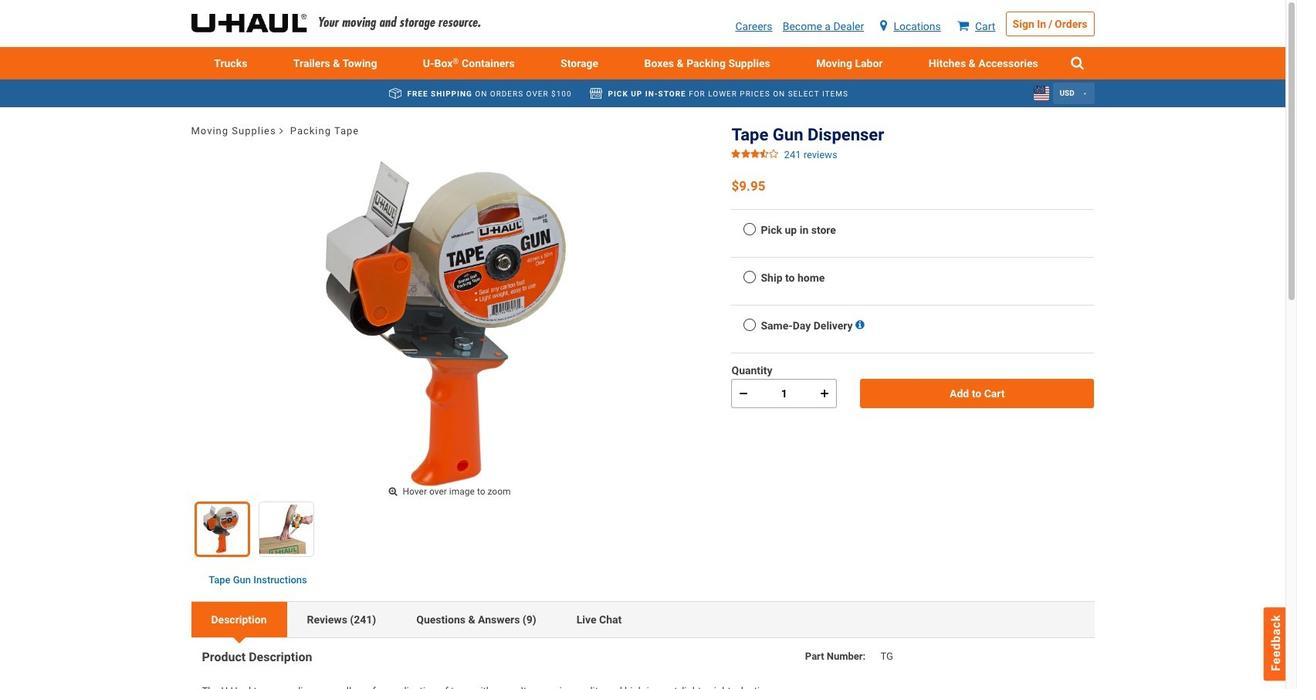 Task type: locate. For each thing, give the bounding box(es) containing it.
menu item
[[191, 47, 270, 80], [270, 47, 400, 80], [538, 47, 622, 80], [622, 47, 794, 80], [794, 47, 906, 80], [906, 47, 1062, 80]]

5 menu item from the left
[[794, 47, 906, 80]]

shipping icon image
[[389, 88, 402, 99]]

tab list
[[191, 602, 1095, 639]]

menu
[[191, 47, 1095, 80]]

pickup icon image
[[590, 88, 603, 99]]

None number field
[[732, 379, 838, 409]]

banner
[[0, 0, 1286, 80]]

2 menu item from the left
[[270, 47, 400, 80]]

more information image
[[856, 321, 865, 330]]

tab panel
[[190, 639, 1096, 690]]



Task type: describe. For each thing, give the bounding box(es) containing it.
4 menu item from the left
[[622, 47, 794, 80]]

3.5 out of 5 stars element
[[732, 148, 779, 164]]

1 menu item from the left
[[191, 47, 270, 80]]

6 menu item from the left
[[906, 47, 1062, 80]]

3 menu item from the left
[[538, 47, 622, 80]]

angle right image
[[280, 126, 284, 136]]



Task type: vqa. For each thing, say whether or not it's contained in the screenshot.
X Icon
no



